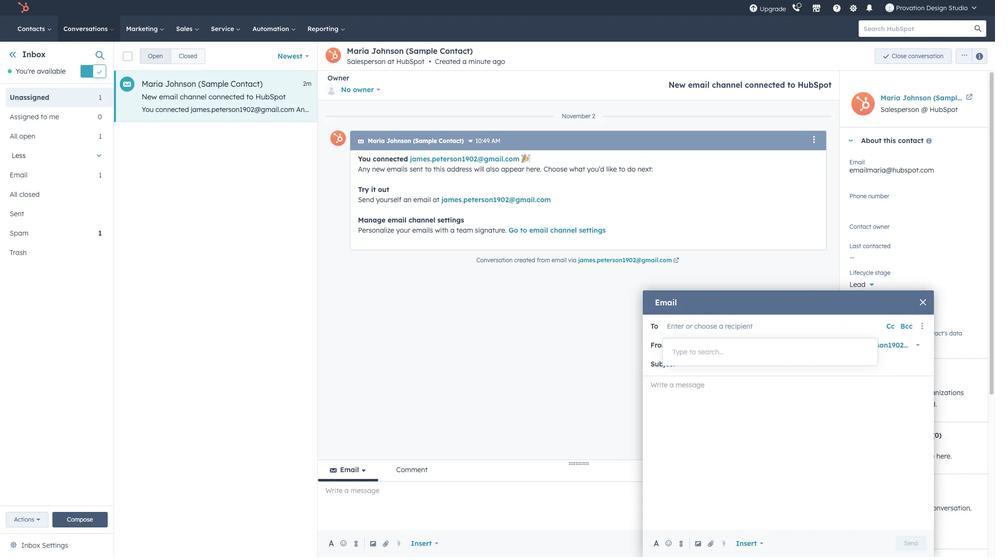 Task type: vqa. For each thing, say whether or not it's contained in the screenshot.
top you'd
yes



Task type: describe. For each thing, give the bounding box(es) containing it.
me
[[49, 113, 59, 122]]

what inside new email channel connected to hubspot you connected james.peterson1902@gmail.com any new emails sent to this address will also appear here. choose what you'd like to do next:  try it out send yourself an email at <a href = 'mailto:james.p
[[508, 105, 524, 114]]

create for create a ticket
[[858, 526, 877, 534]]

here. inside new email channel connected to hubspot you connected james.peterson1902@gmail.com any new emails sent to this address will also appear here. choose what you'd like to do next:  try it out send yourself an email at <a href = 'mailto:james.p
[[465, 105, 480, 114]]

manage email channel settings personalize your emails with a team signature. go to email channel settings
[[358, 216, 606, 235]]

lead button
[[850, 275, 979, 291]]

james peterson from provation design studio ( james.peterson1902@gmail.com ) button
[[672, 336, 951, 355]]

ticket for create a ticket
[[883, 526, 899, 534]]

conversation.
[[929, 504, 972, 513]]

marketing link
[[120, 16, 170, 42]]

associated
[[850, 401, 885, 409]]

emails for manage
[[413, 226, 433, 235]]

newest
[[278, 52, 303, 60]]

send inside new email channel connected to hubspot you connected james.peterson1902@gmail.com any new emails sent to this address will also appear here. choose what you'd like to do next:  try it out send yourself an email at <a href = 'mailto:james.p
[[624, 105, 640, 114]]

next: inside you connected james.peterson1902@gmail.com 🎉 any new emails sent to this address will also appear here. choose what you'd like to do next:
[[638, 165, 653, 174]]

(sample inside row
[[198, 79, 229, 89]]

maria inside maria johnson (sample contact) salesperson at hubspot • created a minute ago
[[347, 46, 369, 56]]

companies (0)
[[862, 368, 911, 377]]

•
[[429, 57, 431, 66]]

sent button
[[6, 205, 102, 224]]

provation design studio button
[[880, 0, 983, 16]]

email button
[[318, 461, 378, 482]]

owner for contact owner no owner
[[873, 223, 890, 231]]

new email channel connected to hubspot
[[669, 80, 832, 90]]

search image
[[975, 25, 982, 32]]

see the businesses or organizations associated with this record.
[[850, 389, 964, 409]]

conversations link
[[58, 16, 120, 42]]

1 horizontal spatial settings
[[579, 226, 606, 235]]

1 link opens in a new window image from the top
[[674, 257, 680, 266]]

reporting link
[[302, 16, 351, 42]]

channel for new email channel connected to hubspot
[[712, 80, 743, 90]]

group containing open
[[140, 48, 206, 64]]

like inside you connected james.peterson1902@gmail.com 🎉 any new emails sent to this address will also appear here. choose what you'd like to do next:
[[607, 165, 617, 174]]

record.
[[915, 401, 938, 409]]

maria johnson (sample contact) link
[[881, 92, 993, 104]]

10:49 am
[[476, 137, 501, 145]]

conversation created from email via
[[477, 257, 578, 264]]

settings image
[[849, 4, 858, 13]]

recipient
[[725, 322, 753, 331]]

assigned to me
[[10, 113, 59, 122]]

create for create a ticket from this conversation.
[[850, 504, 871, 513]]

a right choose
[[719, 322, 724, 331]]

email inside "button"
[[340, 466, 359, 475]]

marketing
[[126, 25, 160, 33]]

newest button
[[271, 46, 316, 66]]

close image
[[920, 299, 927, 306]]

channel up "via"
[[551, 226, 577, 235]]

with inside see the businesses or organizations associated with this record.
[[887, 401, 900, 409]]

created
[[515, 257, 536, 264]]

comment button
[[384, 461, 440, 482]]

do inside new email channel connected to hubspot you connected james.peterson1902@gmail.com any new emails sent to this address will also appear here. choose what you'd like to do next:  try it out send yourself an email at <a href = 'mailto:james.p
[[566, 105, 574, 114]]

contacts link
[[12, 16, 58, 42]]

maria inside row
[[142, 79, 163, 89]]

1 for all open
[[99, 132, 102, 141]]

at inside try it out send yourself an email at james.peterson1902@gmail.com
[[433, 196, 440, 204]]

about
[[862, 136, 882, 145]]

hubspot inside maria johnson (sample contact) salesperson at hubspot • created a minute ago
[[396, 57, 425, 66]]

calling icon button
[[788, 1, 805, 14]]

james.peterson1902@gmail.com inside try it out send yourself an email at james.peterson1902@gmail.com
[[442, 196, 551, 204]]

created
[[435, 57, 461, 66]]

james.peterson1902@gmail.com inside new email channel connected to hubspot you connected james.peterson1902@gmail.com any new emails sent to this address will also appear here. choose what you'd like to do next:  try it out send yourself an email at <a href = 'mailto:james.p
[[191, 105, 294, 114]]

upgrade image
[[750, 4, 758, 13]]

signature.
[[475, 226, 507, 235]]

legal basis for processing contact's data
[[850, 330, 963, 337]]

inbox settings
[[21, 542, 68, 550]]

number
[[869, 193, 890, 200]]

2 vertical spatial here.
[[937, 453, 953, 461]]

to
[[651, 322, 659, 331]]

actions button
[[6, 513, 48, 528]]

you're available
[[16, 67, 66, 76]]

caret image
[[848, 140, 854, 142]]

a inside maria johnson (sample contact) salesperson at hubspot • created a minute ago
[[463, 57, 467, 66]]

2 vertical spatial will
[[912, 453, 923, 461]]

1 for unassigned
[[99, 93, 102, 102]]

sent inside new email channel connected to hubspot you connected james.peterson1902@gmail.com any new emails sent to this address will also appear here. choose what you'd like to do next:  try it out send yourself an email at <a href = 'mailto:james.p
[[348, 105, 361, 114]]

0 horizontal spatial no
[[341, 85, 351, 94]]

via
[[569, 257, 577, 264]]

new for new email channel connected to hubspot
[[669, 80, 686, 90]]

all for all open
[[10, 132, 17, 141]]

emails inside new email channel connected to hubspot you connected james.peterson1902@gmail.com any new emails sent to this address will also appear here. choose what you'd like to do next:  try it out send yourself an email at <a href = 'mailto:james.p
[[325, 105, 346, 114]]

less
[[12, 152, 26, 160]]

like inside new email channel connected to hubspot you connected james.peterson1902@gmail.com any new emails sent to this address will also appear here. choose what you'd like to do next:  try it out send yourself an email at <a href = 'mailto:james.p
[[545, 105, 555, 114]]

try it out send yourself an email at james.peterson1902@gmail.com
[[358, 185, 551, 204]]

inbox for inbox
[[22, 50, 46, 59]]

at inside maria johnson (sample contact) salesperson at hubspot • created a minute ago
[[388, 57, 395, 66]]

james
[[673, 341, 695, 350]]

also inside new email channel connected to hubspot you connected james.peterson1902@gmail.com any new emails sent to this address will also appear here. choose what you'd like to do next:  try it out send yourself an email at <a href = 'mailto:james.p
[[424, 105, 438, 114]]

email inside try it out send yourself an email at james.peterson1902@gmail.com
[[414, 196, 431, 204]]

conversation
[[909, 52, 944, 59]]

minute
[[469, 57, 491, 66]]

about this contact
[[862, 136, 924, 145]]

new email channel connected to hubspot heading
[[669, 80, 832, 90]]

notifications image
[[866, 4, 874, 13]]

1 for email
[[99, 171, 102, 180]]

november 2
[[562, 113, 596, 120]]

a up "create a ticket"
[[873, 504, 877, 513]]

closed
[[179, 52, 197, 59]]

compose
[[67, 516, 93, 524]]

<a
[[707, 105, 715, 114]]

you're
[[16, 67, 35, 76]]

lifecycle stage
[[850, 269, 891, 277]]

help image
[[833, 4, 842, 13]]

2 group from the left
[[952, 48, 988, 64]]

(0) inside dropdown button
[[902, 368, 911, 377]]

Last contacted text field
[[850, 249, 979, 264]]

stage
[[875, 269, 891, 277]]

Closed button
[[171, 48, 206, 64]]

new email channel connected to hubspot you connected james.peterson1902@gmail.com any new emails sent to this address will also appear here. choose what you'd like to do next:  try it out send yourself an email at <a href = 'mailto:james.p
[[142, 92, 785, 114]]

0
[[98, 113, 102, 122]]

live
[[924, 453, 935, 461]]

send inside try it out send yourself an email at james.peterson1902@gmail.com
[[358, 196, 374, 204]]

james peterson image
[[886, 3, 895, 12]]

sales link
[[170, 16, 205, 42]]

close conversation
[[892, 52, 944, 59]]

contact) inside row
[[231, 79, 263, 89]]

href
[[717, 105, 729, 114]]

inbox for inbox settings
[[21, 542, 40, 550]]

lead
[[850, 281, 866, 289]]

all for all closed
[[10, 190, 17, 199]]

address inside you connected james.peterson1902@gmail.com 🎉 any new emails sent to this address will also appear here. choose what you'd like to do next:
[[447, 165, 472, 174]]

contact's
[[923, 330, 948, 337]]

appear inside you connected james.peterson1902@gmail.com 🎉 any new emails sent to this address will also appear here. choose what you'd like to do next:
[[501, 165, 525, 174]]

address inside new email channel connected to hubspot you connected james.peterson1902@gmail.com any new emails sent to this address will also appear here. choose what you'd like to do next:  try it out send yourself an email at <a href = 'mailto:james.p
[[385, 105, 411, 114]]

from
[[651, 341, 668, 350]]

2m
[[303, 80, 312, 87]]

=
[[731, 105, 735, 114]]

salesperson @ hubspot
[[881, 105, 958, 114]]

inbox settings link
[[21, 540, 68, 552]]

2 horizontal spatial maria johnson (sample contact)
[[881, 94, 993, 102]]

0 vertical spatial or
[[686, 322, 693, 331]]

)
[[948, 341, 951, 350]]

lifecycle
[[850, 269, 874, 277]]

search...
[[698, 348, 724, 357]]

send inside "button"
[[905, 540, 918, 548]]

notifications button
[[862, 0, 878, 16]]

no inside contact owner no owner
[[850, 227, 859, 236]]

marketplaces image
[[813, 4, 821, 13]]

next: inside new email channel connected to hubspot you connected james.peterson1902@gmail.com any new emails sent to this address will also appear here. choose what you'd like to do next:  try it out send yourself an email at <a href = 'mailto:james.p
[[576, 105, 591, 114]]

2 vertical spatial maria johnson (sample contact)
[[368, 137, 464, 145]]

Open button
[[140, 48, 171, 64]]

all closed button
[[6, 185, 102, 205]]

(sample inside maria johnson (sample contact) salesperson at hubspot • created a minute ago
[[406, 46, 438, 56]]

go to email channel settings link
[[509, 226, 606, 235]]

sales
[[176, 25, 195, 33]]

(sample left more info image
[[413, 137, 437, 145]]

trash
[[10, 249, 27, 257]]

2 vertical spatial from
[[899, 504, 914, 513]]

salesperson inside maria johnson (sample contact) salesperson at hubspot • created a minute ago
[[347, 57, 386, 66]]

studio inside provation design studio popup button
[[949, 4, 968, 12]]

hubspot inside new email channel connected to hubspot you connected james.peterson1902@gmail.com any new emails sent to this address will also appear here. choose what you'd like to do next:  try it out send yourself an email at <a href = 'mailto:james.p
[[256, 92, 286, 101]]

owner for no owner
[[353, 85, 374, 94]]

you'd inside new email channel connected to hubspot you connected james.peterson1902@gmail.com any new emails sent to this address will also appear here. choose what you'd like to do next:  try it out send yourself an email at <a href = 'mailto:james.p
[[526, 105, 543, 114]]

cc
[[887, 322, 895, 331]]

0 vertical spatial james.peterson1902@gmail.com link
[[410, 155, 520, 164]]

james.peterson1902@gmail.com inside popup button
[[837, 341, 946, 350]]

an inside try it out send yourself an email at james.peterson1902@gmail.com
[[404, 196, 412, 204]]

reporting
[[308, 25, 341, 33]]

all open
[[10, 132, 35, 141]]

a inside manage email channel settings personalize your emails with a team signature. go to email channel settings
[[451, 226, 455, 235]]

choose inside new email channel connected to hubspot you connected james.peterson1902@gmail.com any new emails sent to this address will also appear here. choose what you'd like to do next:  try it out send yourself an email at <a href = 'mailto:james.p
[[482, 105, 506, 114]]

maria johnson (sample contact) inside email from maria johnson (sample contact) with subject new email channel connected to hubspot row
[[142, 79, 263, 89]]

you inside new email channel connected to hubspot you connected james.peterson1902@gmail.com any new emails sent to this address will also appear here. choose what you'd like to do next:  try it out send yourself an email at <a href = 'mailto:james.p
[[142, 105, 154, 114]]

will inside new email channel connected to hubspot you connected james.peterson1902@gmail.com any new emails sent to this address will also appear here. choose what you'd like to do next:  try it out send yourself an email at <a href = 'mailto:james.p
[[413, 105, 423, 114]]

sent inside you connected james.peterson1902@gmail.com 🎉 any new emails sent to this address will also appear here. choose what you'd like to do next:
[[410, 165, 423, 174]]

this inside new email channel connected to hubspot you connected james.peterson1902@gmail.com any new emails sent to this address will also appear here. choose what you'd like to do next:  try it out send yourself an email at <a href = 'mailto:james.p
[[372, 105, 383, 114]]



Task type: locate. For each thing, give the bounding box(es) containing it.
email
[[688, 80, 710, 90], [159, 92, 178, 101], [679, 105, 696, 114], [414, 196, 431, 204], [388, 216, 407, 225], [530, 226, 548, 235], [552, 257, 567, 264]]

cc button
[[887, 321, 895, 333]]

0 vertical spatial settings
[[438, 216, 464, 225]]

0 horizontal spatial design
[[783, 341, 806, 350]]

caret image
[[848, 371, 854, 374]]

(sample up salesperson @ hubspot at right
[[934, 94, 962, 102]]

search button
[[970, 20, 987, 37]]

email
[[850, 159, 865, 166], [10, 171, 27, 180], [655, 298, 677, 308], [340, 466, 359, 475]]

0 vertical spatial you
[[142, 105, 154, 114]]

ticket inside button
[[883, 526, 899, 534]]

to
[[788, 80, 796, 90], [247, 92, 254, 101], [363, 105, 370, 114], [557, 105, 564, 114], [41, 113, 47, 122], [425, 165, 432, 174], [619, 165, 626, 174], [521, 226, 527, 235], [690, 348, 696, 357]]

(sample
[[406, 46, 438, 56], [198, 79, 229, 89], [934, 94, 962, 102], [413, 137, 437, 145]]

0 horizontal spatial what
[[508, 105, 524, 114]]

a left minute
[[463, 57, 467, 66]]

you're available image
[[8, 69, 12, 73]]

2 horizontal spatial send
[[905, 540, 918, 548]]

1 horizontal spatial design
[[927, 4, 947, 12]]

0 horizontal spatial emails
[[325, 105, 346, 114]]

2 vertical spatial emails
[[413, 226, 433, 235]]

try
[[593, 105, 603, 114], [358, 185, 369, 194]]

1 vertical spatial what
[[570, 165, 586, 174]]

2 vertical spatial james.peterson1902@gmail.com link
[[578, 257, 681, 266]]

2 vertical spatial at
[[433, 196, 440, 204]]

(0) up live
[[933, 432, 942, 440]]

group
[[140, 48, 206, 64], [952, 48, 988, 64]]

0 vertical spatial studio
[[949, 4, 968, 12]]

1 horizontal spatial maria johnson (sample contact)
[[368, 137, 464, 145]]

yourself inside new email channel connected to hubspot you connected james.peterson1902@gmail.com any new emails sent to this address will also appear here. choose what you'd like to do next:  try it out send yourself an email at <a href = 'mailto:james.p
[[642, 105, 667, 114]]

here. inside you connected james.peterson1902@gmail.com 🎉 any new emails sent to this address will also appear here. choose what you'd like to do next:
[[526, 165, 542, 174]]

phone number
[[850, 193, 890, 200]]

group down sales
[[140, 48, 206, 64]]

1 horizontal spatial next:
[[638, 165, 653, 174]]

owner inside popup button
[[353, 85, 374, 94]]

choose inside you connected james.peterson1902@gmail.com 🎉 any new emails sent to this address will also appear here. choose what you'd like to do next:
[[544, 165, 568, 174]]

1 vertical spatial no
[[850, 227, 859, 236]]

0 vertical spatial sent
[[348, 105, 361, 114]]

it
[[605, 105, 609, 114], [371, 185, 376, 194]]

with left 'team'
[[435, 226, 449, 235]]

will inside you connected james.peterson1902@gmail.com 🎉 any new emails sent to this address will also appear here. choose what you'd like to do next:
[[474, 165, 484, 174]]

0 horizontal spatial group
[[140, 48, 206, 64]]

0 vertical spatial it
[[605, 105, 609, 114]]

service
[[211, 25, 236, 33]]

open
[[148, 52, 163, 59]]

design inside popup button
[[783, 341, 806, 350]]

(
[[832, 341, 835, 350]]

johnson
[[372, 46, 404, 56], [165, 79, 196, 89], [903, 94, 932, 102], [387, 137, 411, 145]]

close conversation button
[[875, 48, 952, 64]]

(sample down closed 'button'
[[198, 79, 229, 89]]

or right the 'enter'
[[686, 322, 693, 331]]

johnson inside maria johnson (sample contact) salesperson at hubspot • created a minute ago
[[372, 46, 404, 56]]

this inside see the businesses or organizations associated with this record.
[[902, 401, 914, 409]]

all left open
[[10, 132, 17, 141]]

0 vertical spatial no owner button
[[326, 83, 381, 97]]

maria johnson (sample contact)
[[142, 79, 263, 89], [881, 94, 993, 102], [368, 137, 464, 145]]

0 vertical spatial also
[[424, 105, 438, 114]]

0 vertical spatial address
[[385, 105, 411, 114]]

you connected james.peterson1902@gmail.com 🎉 any new emails sent to this address will also appear here. choose what you'd like to do next:
[[358, 155, 653, 174]]

0 vertical spatial try
[[593, 105, 603, 114]]

studio left (
[[808, 341, 830, 350]]

email inside email emailmaria@hubspot.com
[[850, 159, 865, 166]]

what inside you connected james.peterson1902@gmail.com 🎉 any new emails sent to this address will also appear here. choose what you'd like to do next:
[[570, 165, 586, 174]]

this right the about
[[884, 136, 896, 145]]

out inside new email channel connected to hubspot you connected james.peterson1902@gmail.com any new emails sent to this address will also appear here. choose what you'd like to do next:  try it out send yourself an email at <a href = 'mailto:james.p
[[611, 105, 622, 114]]

this down no owner
[[372, 105, 383, 114]]

1 vertical spatial like
[[607, 165, 617, 174]]

0 horizontal spatial do
[[566, 105, 574, 114]]

from right created
[[537, 257, 550, 264]]

available
[[37, 67, 66, 76]]

next:
[[576, 105, 591, 114], [638, 165, 653, 174]]

1 vertical spatial an
[[404, 196, 412, 204]]

inbox inside inbox settings link
[[21, 542, 40, 550]]

0 vertical spatial ticket
[[879, 504, 897, 513]]

no up last
[[850, 227, 859, 236]]

from up create a ticket button
[[899, 504, 914, 513]]

a left 'team'
[[451, 226, 455, 235]]

it up manage
[[371, 185, 376, 194]]

0 horizontal spatial new
[[142, 92, 157, 101]]

1 horizontal spatial insert button
[[730, 534, 770, 554]]

no owner button up last contacted text box at the right top
[[850, 222, 979, 238]]

new for new email channel connected to hubspot you connected james.peterson1902@gmail.com any new emails sent to this address will also appear here. choose what you'd like to do next:  try it out send yourself an email at <a href = 'mailto:james.p
[[142, 92, 157, 101]]

last contacted
[[850, 243, 891, 250]]

1 horizontal spatial sent
[[410, 165, 423, 174]]

this inside you connected james.peterson1902@gmail.com 🎉 any new emails sent to this address will also appear here. choose what you'd like to do next:
[[434, 165, 445, 174]]

0 vertical spatial design
[[927, 4, 947, 12]]

create a ticket button
[[850, 522, 907, 538]]

businesses
[[876, 389, 910, 398]]

1 horizontal spatial you
[[358, 155, 371, 164]]

maria johnson (sample contact) salesperson at hubspot • created a minute ago
[[347, 46, 505, 66]]

1 horizontal spatial with
[[887, 401, 900, 409]]

appear down 🎉
[[501, 165, 525, 174]]

2 horizontal spatial at
[[698, 105, 705, 114]]

channel for new email channel connected to hubspot you connected james.peterson1902@gmail.com any new emails sent to this address will also appear here. choose what you'd like to do next:  try it out send yourself an email at <a href = 'mailto:james.p
[[180, 92, 207, 101]]

main content
[[114, 42, 996, 558]]

1 insert button from the left
[[405, 534, 445, 554]]

any
[[296, 105, 309, 114], [358, 165, 370, 174]]

or up record.
[[912, 389, 919, 398]]

out up manage
[[378, 185, 389, 194]]

1 group from the left
[[140, 48, 206, 64]]

1 vertical spatial choose
[[544, 165, 568, 174]]

0 vertical spatial conversations
[[883, 432, 931, 440]]

try up manage
[[358, 185, 369, 194]]

Search HubSpot search field
[[859, 20, 978, 37]]

from for email
[[537, 257, 550, 264]]

2 insert button from the left
[[730, 534, 770, 554]]

1 vertical spatial or
[[912, 389, 919, 398]]

1 vertical spatial do
[[628, 165, 636, 174]]

(sample up the •
[[406, 46, 438, 56]]

email from maria johnson (sample contact) with subject new email channel connected to hubspot row
[[114, 71, 785, 122]]

main content containing maria johnson (sample contact)
[[114, 42, 996, 558]]

0 horizontal spatial also
[[424, 105, 438, 114]]

any inside new email channel connected to hubspot you connected james.peterson1902@gmail.com any new emails sent to this address will also appear here. choose what you'd like to do next:  try it out send yourself an email at <a href = 'mailto:james.p
[[296, 105, 309, 114]]

other
[[862, 432, 881, 440]]

1 vertical spatial send
[[358, 196, 374, 204]]

companies
[[862, 368, 900, 377]]

a inside button
[[878, 526, 882, 534]]

an up 'your'
[[404, 196, 412, 204]]

1 vertical spatial also
[[486, 165, 499, 174]]

1 vertical spatial james.peterson1902@gmail.com link
[[442, 196, 551, 204]]

1 horizontal spatial (0)
[[933, 432, 942, 440]]

0 horizontal spatial with
[[435, 226, 449, 235]]

conversations for past
[[866, 453, 911, 461]]

design up search hubspot search box at the top right of page
[[927, 4, 947, 12]]

(0) up 'businesses'
[[902, 368, 911, 377]]

subject
[[651, 360, 676, 369]]

you
[[142, 105, 154, 114], [358, 155, 371, 164]]

out right the 2
[[611, 105, 622, 114]]

0 vertical spatial no
[[341, 85, 351, 94]]

conversations
[[883, 432, 931, 440], [866, 453, 911, 461]]

0 horizontal spatial from
[[537, 257, 550, 264]]

1 horizontal spatial address
[[447, 165, 472, 174]]

contacts
[[17, 25, 47, 33]]

1 vertical spatial (0)
[[933, 432, 942, 440]]

conversations for other
[[883, 432, 931, 440]]

here. down 🎉
[[526, 165, 542, 174]]

1 vertical spatial yourself
[[376, 196, 402, 204]]

contact
[[899, 136, 924, 145]]

send button
[[896, 536, 927, 552]]

(0) inside 'dropdown button'
[[933, 432, 942, 440]]

all inside button
[[10, 190, 17, 199]]

sent down no owner
[[348, 105, 361, 114]]

1 horizontal spatial try
[[593, 105, 603, 114]]

manage
[[358, 216, 386, 225]]

0 vertical spatial choose
[[482, 105, 506, 114]]

1 for spam
[[98, 229, 102, 238]]

channel down closed 'button'
[[180, 92, 207, 101]]

provation inside popup button
[[897, 4, 925, 12]]

this up try it out send yourself an email at james.peterson1902@gmail.com
[[434, 165, 445, 174]]

insert
[[411, 540, 432, 549], [736, 540, 757, 549]]

Phone number text field
[[850, 191, 979, 211]]

2 horizontal spatial will
[[912, 453, 923, 461]]

out
[[611, 105, 622, 114], [378, 185, 389, 194]]

actions
[[14, 516, 34, 524]]

it inside try it out send yourself an email at james.peterson1902@gmail.com
[[371, 185, 376, 194]]

send down the create a ticket from this conversation. at the bottom right
[[905, 540, 918, 548]]

appear
[[439, 105, 463, 114], [501, 165, 525, 174]]

0 vertical spatial yourself
[[642, 105, 667, 114]]

no owner button for contact owner
[[850, 222, 979, 238]]

compose button
[[52, 513, 108, 528]]

create a ticket
[[858, 526, 899, 534]]

0 vertical spatial create
[[850, 504, 871, 513]]

no down owner
[[341, 85, 351, 94]]

go
[[509, 226, 518, 235]]

ticket up send "button"
[[883, 526, 899, 534]]

an
[[669, 105, 677, 114], [404, 196, 412, 204]]

1 vertical spatial try
[[358, 185, 369, 194]]

0 vertical spatial with
[[435, 226, 449, 235]]

james peterson from provation design studio ( james.peterson1902@gmail.com )
[[673, 341, 951, 350]]

close
[[892, 52, 907, 59]]

inbox up you're available
[[22, 50, 46, 59]]

provation right 'james peterson' image at the top of page
[[897, 4, 925, 12]]

1 insert from the left
[[411, 540, 432, 549]]

create inside button
[[858, 526, 877, 534]]

0 horizontal spatial settings
[[438, 216, 464, 225]]

1 horizontal spatial yourself
[[642, 105, 667, 114]]

automation
[[253, 25, 291, 33]]

do inside you connected james.peterson1902@gmail.com 🎉 any new emails sent to this address will also appear here. choose what you'd like to do next:
[[628, 165, 636, 174]]

inbox left settings
[[21, 542, 40, 550]]

from inside the "james peterson from provation design studio ( james.peterson1902@gmail.com )" popup button
[[729, 341, 745, 350]]

phone
[[850, 193, 867, 200]]

1 vertical spatial you'd
[[587, 165, 605, 174]]

conversations up past conversations will live here.
[[883, 432, 931, 440]]

all left closed
[[10, 190, 17, 199]]

maria
[[347, 46, 369, 56], [142, 79, 163, 89], [881, 94, 901, 102], [368, 137, 385, 145]]

for
[[883, 330, 890, 337]]

sent up try it out send yourself an email at james.peterson1902@gmail.com
[[410, 165, 423, 174]]

1 horizontal spatial from
[[729, 341, 745, 350]]

past
[[850, 453, 864, 461]]

also down the •
[[424, 105, 438, 114]]

this left conversation.
[[916, 504, 928, 513]]

assigned
[[10, 113, 39, 122]]

link opens in a new window image
[[674, 257, 680, 266], [674, 258, 680, 264]]

what
[[508, 105, 524, 114], [570, 165, 586, 174]]

0 horizontal spatial you
[[142, 105, 154, 114]]

type to search... button
[[663, 343, 878, 362]]

at inside new email channel connected to hubspot you connected james.peterson1902@gmail.com any new emails sent to this address will also appear here. choose what you'd like to do next:  try it out send yourself an email at <a href = 'mailto:james.p
[[698, 105, 705, 114]]

0 horizontal spatial studio
[[808, 341, 830, 350]]

0 horizontal spatial insert
[[411, 540, 432, 549]]

any inside you connected james.peterson1902@gmail.com 🎉 any new emails sent to this address will also appear here. choose what you'd like to do next:
[[358, 165, 370, 174]]

email emailmaria@hubspot.com
[[850, 159, 935, 175]]

hubspot link
[[12, 2, 36, 14]]

provation design studio
[[897, 4, 968, 12]]

menu
[[749, 0, 984, 16]]

salesperson
[[347, 57, 386, 66], [881, 105, 920, 114]]

None text field
[[680, 355, 921, 374]]

trash button
[[6, 243, 102, 263]]

1
[[99, 93, 102, 102], [99, 132, 102, 141], [99, 171, 102, 180], [98, 229, 102, 238]]

ticket
[[879, 504, 897, 513], [883, 526, 899, 534]]

2 insert from the left
[[736, 540, 757, 549]]

with down 'businesses'
[[887, 401, 900, 409]]

all closed
[[10, 190, 40, 199]]

1 vertical spatial here.
[[526, 165, 542, 174]]

channel
[[712, 80, 743, 90], [180, 92, 207, 101], [409, 216, 436, 225], [551, 226, 577, 235]]

out inside try it out send yourself an email at james.peterson1902@gmail.com
[[378, 185, 389, 194]]

no owner button right 2m
[[326, 83, 381, 97]]

new inside you connected james.peterson1902@gmail.com 🎉 any new emails sent to this address will also appear here. choose what you'd like to do next:
[[372, 165, 385, 174]]

insert for first "insert" popup button
[[411, 540, 432, 549]]

from down recipient
[[729, 341, 745, 350]]

1 vertical spatial with
[[887, 401, 900, 409]]

2 link opens in a new window image from the top
[[674, 258, 680, 264]]

marketplaces button
[[807, 0, 827, 16]]

emails inside manage email channel settings personalize your emails with a team signature. go to email channel settings
[[413, 226, 433, 235]]

0 vertical spatial salesperson
[[347, 57, 386, 66]]

1 horizontal spatial emails
[[387, 165, 408, 174]]

try inside try it out send yourself an email at james.peterson1902@gmail.com
[[358, 185, 369, 194]]

link opens in a new window image inside james.peterson1902@gmail.com link
[[674, 258, 680, 264]]

1 all from the top
[[10, 132, 17, 141]]

comment
[[396, 466, 428, 475]]

you'd inside you connected james.peterson1902@gmail.com 🎉 any new emails sent to this address will also appear here. choose what you'd like to do next:
[[587, 165, 605, 174]]

emails inside you connected james.peterson1902@gmail.com 🎉 any new emails sent to this address will also appear here. choose what you'd like to do next:
[[387, 165, 408, 174]]

an inside new email channel connected to hubspot you connected james.peterson1902@gmail.com any new emails sent to this address will also appear here. choose what you'd like to do next:  try it out send yourself an email at <a href = 'mailto:james.p
[[669, 105, 677, 114]]

service link
[[205, 16, 247, 42]]

1 vertical spatial inbox
[[21, 542, 40, 550]]

with inside manage email channel settings personalize your emails with a team signature. go to email channel settings
[[435, 226, 449, 235]]

hubspot image
[[17, 2, 29, 14]]

1 vertical spatial conversations
[[866, 453, 911, 461]]

channel inside new email channel connected to hubspot you connected james.peterson1902@gmail.com any new emails sent to this address will also appear here. choose what you'd like to do next:  try it out send yourself an email at <a href = 'mailto:james.p
[[180, 92, 207, 101]]

1 vertical spatial new
[[372, 165, 385, 174]]

0 horizontal spatial you'd
[[526, 105, 543, 114]]

0 horizontal spatial choose
[[482, 105, 506, 114]]

calling icon image
[[792, 4, 801, 13]]

1 vertical spatial salesperson
[[881, 105, 920, 114]]

new inside new email channel connected to hubspot you connected james.peterson1902@gmail.com any new emails sent to this address will also appear here. choose what you'd like to do next:  try it out send yourself an email at <a href = 'mailto:james.p
[[310, 105, 323, 114]]

None field
[[667, 317, 675, 336]]

this inside about this contact dropdown button
[[884, 136, 896, 145]]

try inside new email channel connected to hubspot you connected james.peterson1902@gmail.com any new emails sent to this address will also appear here. choose what you'd like to do next:  try it out send yourself an email at <a href = 'mailto:james.p
[[593, 105, 603, 114]]

1 vertical spatial emails
[[387, 165, 408, 174]]

1 horizontal spatial new
[[669, 80, 686, 90]]

conversations down "other conversations (0)"
[[866, 453, 911, 461]]

@
[[922, 105, 928, 114]]

ticket for create a ticket from this conversation.
[[879, 504, 897, 513]]

no owner
[[341, 85, 374, 94]]

0 vertical spatial do
[[566, 105, 574, 114]]

channel up href
[[712, 80, 743, 90]]

yourself inside try it out send yourself an email at james.peterson1902@gmail.com
[[376, 196, 402, 204]]

new inside new email channel connected to hubspot you connected james.peterson1902@gmail.com any new emails sent to this address will also appear here. choose what you'd like to do next:  try it out send yourself an email at <a href = 'mailto:james.p
[[142, 92, 157, 101]]

the
[[864, 389, 874, 398]]

1 horizontal spatial studio
[[949, 4, 968, 12]]

design inside popup button
[[927, 4, 947, 12]]

1 horizontal spatial do
[[628, 165, 636, 174]]

menu containing provation design studio
[[749, 0, 984, 16]]

johnson inside row
[[165, 79, 196, 89]]

you inside you connected james.peterson1902@gmail.com 🎉 any new emails sent to this address will also appear here. choose what you'd like to do next:
[[358, 155, 371, 164]]

to inside button
[[690, 348, 696, 357]]

more info image
[[468, 139, 474, 145]]

to inside manage email channel settings personalize your emails with a team signature. go to email channel settings
[[521, 226, 527, 235]]

conversations inside 'dropdown button'
[[883, 432, 931, 440]]

design left (
[[783, 341, 806, 350]]

0 horizontal spatial it
[[371, 185, 376, 194]]

choose
[[695, 322, 717, 331]]

emails for you
[[387, 165, 408, 174]]

1 vertical spatial design
[[783, 341, 806, 350]]

contact) inside maria johnson (sample contact) salesperson at hubspot • created a minute ago
[[440, 46, 473, 56]]

0 vertical spatial from
[[537, 257, 550, 264]]

appear down the created
[[439, 105, 463, 114]]

this left record.
[[902, 401, 914, 409]]

a down the create a ticket from this conversation. at the bottom right
[[878, 526, 882, 534]]

open
[[19, 132, 35, 141]]

1 horizontal spatial it
[[605, 105, 609, 114]]

here. right live
[[937, 453, 953, 461]]

1 horizontal spatial new
[[372, 165, 385, 174]]

insert for first "insert" popup button from the right
[[736, 540, 757, 549]]

basis
[[867, 330, 881, 337]]

studio up search hubspot search box at the top right of page
[[949, 4, 968, 12]]

0 horizontal spatial yourself
[[376, 196, 402, 204]]

1 horizontal spatial salesperson
[[881, 105, 920, 114]]

provation down recipient
[[747, 341, 780, 350]]

0 horizontal spatial provation
[[747, 341, 780, 350]]

1 vertical spatial create
[[858, 526, 877, 534]]

send up manage
[[358, 196, 374, 204]]

james.peterson1902@gmail.com inside you connected james.peterson1902@gmail.com 🎉 any new emails sent to this address will also appear here. choose what you'd like to do next:
[[410, 155, 520, 164]]

1 horizontal spatial will
[[474, 165, 484, 174]]

studio inside the "james peterson from provation design studio ( james.peterson1902@gmail.com )" popup button
[[808, 341, 830, 350]]

no owner button for owner
[[326, 83, 381, 97]]

appear inside new email channel connected to hubspot you connected james.peterson1902@gmail.com any new emails sent to this address will also appear here. choose what you'd like to do next:  try it out send yourself an email at <a href = 'mailto:james.p
[[439, 105, 463, 114]]

1 horizontal spatial like
[[607, 165, 617, 174]]

address
[[385, 105, 411, 114], [447, 165, 472, 174]]

connected inside you connected james.peterson1902@gmail.com 🎉 any new emails sent to this address will also appear here. choose what you'd like to do next:
[[373, 155, 408, 164]]

it inside new email channel connected to hubspot you connected james.peterson1902@gmail.com any new emails sent to this address will also appear here. choose what you'd like to do next:  try it out send yourself an email at <a href = 'mailto:james.p
[[605, 105, 609, 114]]

ticket up "create a ticket"
[[879, 504, 897, 513]]

channel for manage email channel settings personalize your emails with a team signature. go to email channel settings
[[409, 216, 436, 225]]

group down search button
[[952, 48, 988, 64]]

processing
[[892, 330, 922, 337]]

try right november
[[593, 105, 603, 114]]

0 vertical spatial inbox
[[22, 50, 46, 59]]

salesperson up no owner
[[347, 57, 386, 66]]

1 horizontal spatial out
[[611, 105, 622, 114]]

salesperson left @
[[881, 105, 920, 114]]

provation inside popup button
[[747, 341, 780, 350]]

bcc
[[901, 322, 913, 331]]

enter
[[667, 322, 684, 331]]

like
[[545, 105, 555, 114], [607, 165, 617, 174]]

1 horizontal spatial you'd
[[587, 165, 605, 174]]

design
[[927, 4, 947, 12], [783, 341, 806, 350]]

contact owner no owner
[[850, 223, 890, 236]]

0 vertical spatial new
[[669, 80, 686, 90]]

here. up more info image
[[465, 105, 480, 114]]

0 vertical spatial new
[[310, 105, 323, 114]]

1 vertical spatial maria johnson (sample contact)
[[881, 94, 993, 102]]

send right the 2
[[624, 105, 640, 114]]

1 vertical spatial next:
[[638, 165, 653, 174]]

no owner button
[[326, 83, 381, 97], [850, 222, 979, 238]]

it right the 2
[[605, 105, 609, 114]]

0 horizontal spatial here.
[[465, 105, 480, 114]]

james.peterson1902@gmail.com link
[[410, 155, 520, 164], [442, 196, 551, 204], [578, 257, 681, 266]]

upgrade
[[760, 5, 786, 12]]

also down the am
[[486, 165, 499, 174]]

conversation
[[477, 257, 513, 264]]

an left <a
[[669, 105, 677, 114]]

or inside see the businesses or organizations associated with this record.
[[912, 389, 919, 398]]

0 vertical spatial at
[[388, 57, 395, 66]]

from for provation
[[729, 341, 745, 350]]

also inside you connected james.peterson1902@gmail.com 🎉 any new emails sent to this address will also appear here. choose what you'd like to do next:
[[486, 165, 499, 174]]

channel up 'your'
[[409, 216, 436, 225]]

closed
[[19, 190, 40, 199]]

2 all from the top
[[10, 190, 17, 199]]

november
[[562, 113, 591, 120]]

0 horizontal spatial maria johnson (sample contact)
[[142, 79, 263, 89]]

you'd
[[526, 105, 543, 114], [587, 165, 605, 174]]

do
[[566, 105, 574, 114], [628, 165, 636, 174]]



